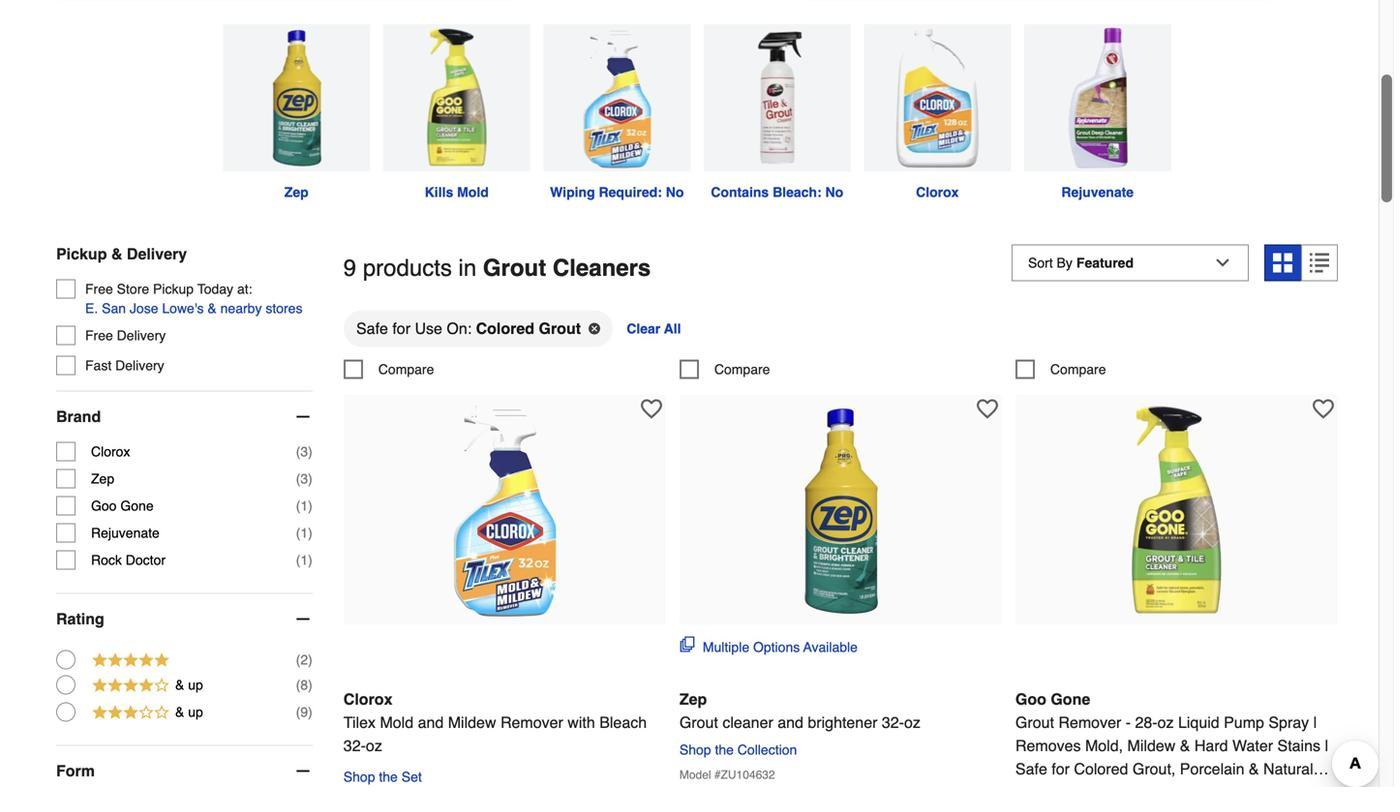 Task type: describe. For each thing, give the bounding box(es) containing it.
free delivery
[[85, 328, 166, 343]]

the for mold
[[379, 769, 398, 785]]

goo for goo gone
[[91, 498, 117, 514]]

safe for use on: colored grout
[[356, 319, 581, 337]]

colored inside goo gone grout remover - 28-oz liquid pump spray | removes mold, mildew & hard water stains | safe for colored grout, porcelain & natural stone
[[1074, 760, 1128, 778]]

2
[[300, 652, 308, 668]]

stains
[[1278, 737, 1321, 755]]

model # zu104632
[[680, 768, 775, 782]]

32- inside the "zep grout cleaner and brightener 32-oz"
[[882, 714, 904, 731]]

pickup & delivery
[[56, 245, 187, 263]]

& up store
[[111, 245, 122, 263]]

kills
[[425, 185, 453, 200]]

6 ) from the top
[[308, 652, 313, 668]]

jose
[[130, 301, 158, 316]]

mildew inside the clorox tilex mold and mildew remover with bleach 32-oz
[[448, 714, 496, 731]]

4 ( from the top
[[296, 525, 300, 541]]

for inside list box
[[392, 319, 411, 337]]

stone
[[1016, 783, 1056, 787]]

2 ( from the top
[[296, 471, 300, 487]]

clorox tilex mold and mildew remover with bleach 32-oz image
[[398, 404, 611, 617]]

8
[[300, 677, 308, 693]]

8 ( from the top
[[296, 705, 300, 720]]

grout right in
[[483, 255, 546, 281]]

oz for 28-
[[1158, 714, 1174, 731]]

goo gone grout remover - 28-oz liquid pump spray | removes mold, mildew & hard water stains | safe for colored grout, porcelain & natural stone
[[1016, 690, 1329, 787]]

contains
[[711, 185, 769, 200]]

goo gone
[[91, 498, 154, 514]]

( 3 ) for zep
[[296, 471, 313, 487]]

today
[[197, 281, 233, 297]]

& up for ( 9 )
[[175, 705, 203, 720]]

3621250 element
[[680, 360, 770, 379]]

grout inside the "zep grout cleaner and brightener 32-oz"
[[680, 714, 718, 731]]

nearby
[[220, 301, 262, 316]]

natural
[[1264, 760, 1314, 778]]

1000370705 element
[[1016, 360, 1106, 379]]

close circle filled image
[[589, 323, 600, 334]]

shop for tilex mold and mildew remover with bleach 32-oz
[[344, 769, 375, 785]]

( 9 )
[[296, 705, 313, 720]]

1 ) from the top
[[308, 444, 313, 460]]

multiple options available link
[[680, 637, 858, 657]]

shop the collection
[[680, 742, 797, 758]]

compare for 1000370705 element
[[1050, 362, 1106, 377]]

#
[[714, 768, 721, 782]]

clorox link
[[857, 24, 1018, 202]]

remover inside the clorox tilex mold and mildew remover with bleach 32-oz
[[501, 714, 563, 731]]

oz for 32-
[[904, 714, 921, 731]]

gone for goo gone
[[120, 498, 154, 514]]

1 for doctor
[[300, 553, 308, 568]]

grout,
[[1133, 760, 1176, 778]]

goo for goo gone grout remover - 28-oz liquid pump spray | removes mold, mildew & hard water stains | safe for colored grout, porcelain & natural stone
[[1016, 690, 1047, 708]]

minus image
[[293, 762, 313, 781]]

( 3 ) for clorox
[[296, 444, 313, 460]]

zep grout cleaner and brightener 32-oz image
[[734, 404, 947, 617]]

wiping required: no link
[[537, 24, 697, 202]]

rejuvenate link
[[1018, 24, 1178, 202]]

7 ( from the top
[[296, 677, 300, 693]]

use
[[415, 319, 442, 337]]

removes
[[1016, 737, 1081, 755]]

contains bleach: no
[[711, 185, 844, 200]]

form button
[[56, 746, 313, 787]]

all
[[664, 321, 681, 336]]

cleaner
[[723, 714, 773, 731]]

grout cleaners contains bleach no image
[[704, 24, 851, 172]]

clorox inside the clorox tilex mold and mildew remover with bleach 32-oz
[[344, 690, 393, 708]]

required:
[[599, 185, 662, 200]]

( 8 )
[[296, 677, 313, 693]]

list box containing safe for use on:
[[344, 309, 1338, 360]]

5 ( from the top
[[296, 553, 300, 568]]

compare for 3621250 element
[[714, 362, 770, 377]]

collection
[[738, 742, 797, 758]]

1 vertical spatial 9
[[300, 705, 308, 720]]

in
[[458, 255, 477, 281]]

clear
[[627, 321, 661, 336]]

-
[[1126, 714, 1131, 731]]

bleach:
[[773, 185, 822, 200]]

1 vertical spatial zep
[[91, 471, 114, 487]]

contains bleach: no link
[[697, 24, 857, 202]]

1 for gone
[[300, 498, 308, 514]]

( 1 ) for gone
[[296, 498, 313, 514]]

& right 3 stars image
[[175, 705, 184, 720]]

products
[[363, 255, 452, 281]]

( 2 )
[[296, 652, 313, 668]]

option group containing (
[[56, 648, 313, 726]]

and for brightener
[[778, 714, 804, 731]]

e.
[[85, 301, 98, 316]]

minus image for brand
[[293, 407, 313, 427]]

e. san jose lowe's & nearby stores
[[85, 301, 303, 316]]

wiping
[[550, 185, 595, 200]]

form
[[56, 762, 95, 780]]

shop the set
[[344, 769, 422, 785]]

water
[[1233, 737, 1273, 755]]

2 heart outline image from the left
[[1313, 398, 1334, 420]]

rating button
[[56, 594, 313, 645]]

2 ( 1 ) from the top
[[296, 525, 313, 541]]

options
[[753, 639, 800, 655]]

0 horizontal spatial pickup
[[56, 245, 107, 263]]

2 1 from the top
[[300, 525, 308, 541]]

clear all button
[[625, 309, 683, 348]]

shop for grout cleaner and brightener 32-oz
[[680, 742, 711, 758]]

& left hard
[[1180, 737, 1190, 755]]

multiple options available
[[703, 639, 858, 655]]

1 vertical spatial |
[[1325, 737, 1329, 755]]

8 ) from the top
[[308, 705, 313, 720]]

& down water at bottom right
[[1249, 760, 1259, 778]]

kills mold
[[425, 185, 489, 200]]

doctor
[[126, 553, 166, 568]]

32- inside the clorox tilex mold and mildew remover with bleach 32-oz
[[344, 737, 366, 755]]

zep grout cleaner and brightener 32-oz
[[680, 690, 921, 731]]

spray
[[1269, 714, 1309, 731]]

2 ) from the top
[[308, 471, 313, 487]]

28-
[[1135, 714, 1158, 731]]

bleach
[[600, 714, 647, 731]]

multiple
[[703, 639, 750, 655]]

0 vertical spatial delivery
[[127, 245, 187, 263]]

on:
[[447, 319, 472, 337]]

heart outline image
[[977, 398, 998, 420]]

clear all
[[627, 321, 681, 336]]

tilex
[[344, 714, 376, 731]]

porcelain
[[1180, 760, 1245, 778]]

4 stars image
[[91, 675, 170, 698]]

model
[[680, 768, 711, 782]]

3 ) from the top
[[308, 498, 313, 514]]



Task type: locate. For each thing, give the bounding box(es) containing it.
rating
[[56, 610, 104, 628]]

mildew inside goo gone grout remover - 28-oz liquid pump spray | removes mold, mildew & hard water stains | safe for colored grout, porcelain & natural stone
[[1128, 737, 1176, 755]]

and inside the "zep grout cleaner and brightener 32-oz"
[[778, 714, 804, 731]]

5 ) from the top
[[308, 553, 313, 568]]

0 vertical spatial ( 3 )
[[296, 444, 313, 460]]

9 products in grout cleaners
[[344, 255, 651, 281]]

brand
[[56, 408, 101, 426]]

0 horizontal spatial mildew
[[448, 714, 496, 731]]

1 horizontal spatial rejuvenate
[[1062, 185, 1134, 200]]

0 horizontal spatial 9
[[300, 705, 308, 720]]

safe
[[356, 319, 388, 337], [1016, 760, 1047, 778]]

for left use
[[392, 319, 411, 337]]

pump
[[1224, 714, 1264, 731]]

fast
[[85, 358, 112, 373]]

2 ( 3 ) from the top
[[296, 471, 313, 487]]

brand button
[[56, 392, 313, 442]]

0 horizontal spatial zep
[[91, 471, 114, 487]]

oz
[[904, 714, 921, 731], [1158, 714, 1174, 731], [366, 737, 382, 755]]

& up for ( 8 )
[[175, 677, 203, 693]]

minus image inside brand button
[[293, 407, 313, 427]]

1 vertical spatial minus image
[[293, 610, 313, 629]]

0 vertical spatial goo
[[91, 498, 117, 514]]

oz inside the "zep grout cleaner and brightener 32-oz"
[[904, 714, 921, 731]]

colored right on: on the top left
[[476, 319, 535, 337]]

shop left set
[[344, 769, 375, 785]]

and inside the clorox tilex mold and mildew remover with bleach 32-oz
[[418, 714, 444, 731]]

grout cleaners brand clorox image
[[864, 24, 1011, 172]]

zu104632
[[721, 768, 775, 782]]

| right spray
[[1314, 714, 1318, 731]]

gone for goo gone grout remover - 28-oz liquid pump spray | removes mold, mildew & hard water stains | safe for colored grout, porcelain & natural stone
[[1051, 690, 1090, 708]]

grout
[[483, 255, 546, 281], [539, 319, 581, 337], [680, 714, 718, 731], [1016, 714, 1054, 731]]

oz right brightener
[[904, 714, 921, 731]]

0 vertical spatial up
[[188, 677, 203, 693]]

1 vertical spatial 1
[[300, 525, 308, 541]]

0 vertical spatial mold
[[457, 185, 489, 200]]

0 horizontal spatial for
[[392, 319, 411, 337]]

and up collection
[[778, 714, 804, 731]]

option group
[[56, 648, 313, 726]]

1 vertical spatial clorox
[[91, 444, 130, 460]]

32- right brightener
[[882, 714, 904, 731]]

pickup up e.
[[56, 245, 107, 263]]

colored
[[476, 319, 535, 337], [1074, 760, 1128, 778]]

heart outline image
[[641, 398, 662, 420], [1313, 398, 1334, 420]]

oz inside goo gone grout remover - 28-oz liquid pump spray | removes mold, mildew & hard water stains | safe for colored grout, porcelain & natural stone
[[1158, 714, 1174, 731]]

0 vertical spatial the
[[715, 742, 734, 758]]

the left set
[[379, 769, 398, 785]]

1 vertical spatial rejuvenate
[[91, 525, 160, 541]]

rejuvenate inside "link"
[[1062, 185, 1134, 200]]

3 for clorox
[[300, 444, 308, 460]]

no right bleach:
[[825, 185, 844, 200]]

clorox
[[916, 185, 959, 200], [91, 444, 130, 460], [344, 690, 393, 708]]

safe up 5013725985 element
[[356, 319, 388, 337]]

0 vertical spatial |
[[1314, 714, 1318, 731]]

1 vertical spatial pickup
[[153, 281, 194, 297]]

1 horizontal spatial 32-
[[882, 714, 904, 731]]

for
[[392, 319, 411, 337], [1052, 760, 1070, 778]]

0 vertical spatial pickup
[[56, 245, 107, 263]]

3 ( 1 ) from the top
[[296, 553, 313, 568]]

san
[[102, 301, 126, 316]]

2 horizontal spatial compare
[[1050, 362, 1106, 377]]

0 vertical spatial 1
[[300, 498, 308, 514]]

0 vertical spatial zep
[[284, 185, 309, 200]]

2 vertical spatial 1
[[300, 553, 308, 568]]

0 vertical spatial 9
[[344, 255, 356, 281]]

1 horizontal spatial compare
[[714, 362, 770, 377]]

compare
[[378, 362, 434, 377], [714, 362, 770, 377], [1050, 362, 1106, 377]]

1 horizontal spatial 9
[[344, 255, 356, 281]]

shop the set link
[[344, 765, 422, 787]]

0 vertical spatial safe
[[356, 319, 388, 337]]

mold
[[457, 185, 489, 200], [380, 714, 414, 731]]

2 & up from the top
[[175, 705, 203, 720]]

and up set
[[418, 714, 444, 731]]

zep link
[[216, 24, 377, 202]]

32-
[[882, 714, 904, 731], [344, 737, 366, 755]]

zep inside the "zep grout cleaner and brightener 32-oz"
[[680, 690, 707, 708]]

2 and from the left
[[778, 714, 804, 731]]

pickup
[[56, 245, 107, 263], [153, 281, 194, 297]]

no
[[666, 185, 684, 200], [825, 185, 844, 200]]

gone
[[120, 498, 154, 514], [1051, 690, 1090, 708]]

rejuvenate up rock doctor
[[91, 525, 160, 541]]

3 1 from the top
[[300, 553, 308, 568]]

gone up doctor
[[120, 498, 154, 514]]

32- down tilex
[[344, 737, 366, 755]]

hard
[[1195, 737, 1228, 755]]

remover left with
[[501, 714, 563, 731]]

2 vertical spatial ( 1 )
[[296, 553, 313, 568]]

&
[[111, 245, 122, 263], [208, 301, 217, 316], [175, 677, 184, 693], [175, 705, 184, 720], [1180, 737, 1190, 755], [1249, 760, 1259, 778]]

0 horizontal spatial rejuvenate
[[91, 525, 160, 541]]

1 heart outline image from the left
[[641, 398, 662, 420]]

0 vertical spatial shop
[[680, 742, 711, 758]]

mold right tilex
[[380, 714, 414, 731]]

goo up removes
[[1016, 690, 1047, 708]]

safe inside goo gone grout remover - 28-oz liquid pump spray | removes mold, mildew & hard water stains | safe for colored grout, porcelain & natural stone
[[1016, 760, 1047, 778]]

0 vertical spatial ( 1 )
[[296, 498, 313, 514]]

wiping required: no
[[550, 185, 684, 200]]

2 vertical spatial zep
[[680, 690, 707, 708]]

1 vertical spatial mildew
[[1128, 737, 1176, 755]]

1 vertical spatial the
[[379, 769, 398, 785]]

0 horizontal spatial colored
[[476, 319, 535, 337]]

the for cleaner
[[715, 742, 734, 758]]

2 vertical spatial clorox
[[344, 690, 393, 708]]

4 ) from the top
[[308, 525, 313, 541]]

0 horizontal spatial no
[[666, 185, 684, 200]]

clorox tilex mold and mildew remover with bleach 32-oz
[[344, 690, 647, 755]]

1 horizontal spatial mildew
[[1128, 737, 1176, 755]]

gone up removes
[[1051, 690, 1090, 708]]

oz down tilex
[[366, 737, 382, 755]]

1 vertical spatial gone
[[1051, 690, 1090, 708]]

rock
[[91, 553, 122, 568]]

the
[[715, 742, 734, 758], [379, 769, 398, 785]]

1 horizontal spatial goo
[[1016, 690, 1047, 708]]

goo inside goo gone grout remover - 28-oz liquid pump spray | removes mold, mildew & hard water stains | safe for colored grout, porcelain & natural stone
[[1016, 690, 1047, 708]]

2 compare from the left
[[714, 362, 770, 377]]

grout up shop the collection
[[680, 714, 718, 731]]

list view image
[[1310, 253, 1329, 273]]

1 vertical spatial ( 1 )
[[296, 525, 313, 541]]

grout cleaners kills mold yes image
[[383, 24, 530, 172]]

2 minus image from the top
[[293, 610, 313, 629]]

delivery down free delivery
[[115, 358, 164, 373]]

grout cleaners brand rejuvenate image
[[1024, 24, 1171, 172]]

1 no from the left
[[666, 185, 684, 200]]

e. san jose lowe's & nearby stores button
[[85, 299, 303, 318]]

5013725985 element
[[344, 360, 434, 379]]

0 horizontal spatial remover
[[501, 714, 563, 731]]

grout cleaners wiping required no image
[[543, 24, 691, 172]]

1 vertical spatial for
[[1052, 760, 1070, 778]]

stores
[[266, 301, 303, 316]]

| right the stains at the bottom right of page
[[1325, 737, 1329, 755]]

2 horizontal spatial oz
[[1158, 714, 1174, 731]]

delivery up free store pickup today at: on the left of page
[[127, 245, 187, 263]]

9 left the products
[[344, 255, 356, 281]]

free for free store pickup today at:
[[85, 281, 113, 297]]

( 1 )
[[296, 498, 313, 514], [296, 525, 313, 541], [296, 553, 313, 568]]

list box
[[344, 309, 1338, 360]]

1 horizontal spatial the
[[715, 742, 734, 758]]

0 vertical spatial & up
[[175, 677, 203, 693]]

zep inside zep link
[[284, 185, 309, 200]]

shop the collection link
[[680, 742, 805, 758]]

up up form button
[[188, 705, 203, 720]]

safe inside list box
[[356, 319, 388, 337]]

up for ( 8 )
[[188, 677, 203, 693]]

free
[[85, 281, 113, 297], [85, 328, 113, 343]]

0 horizontal spatial and
[[418, 714, 444, 731]]

0 vertical spatial 32-
[[882, 714, 904, 731]]

1 up from the top
[[188, 677, 203, 693]]

cleaners
[[553, 255, 651, 281]]

1 vertical spatial 32-
[[344, 737, 366, 755]]

with
[[568, 714, 595, 731]]

1 horizontal spatial remover
[[1059, 714, 1121, 731]]

0 horizontal spatial compare
[[378, 362, 434, 377]]

brightener
[[808, 714, 878, 731]]

0 horizontal spatial mold
[[380, 714, 414, 731]]

2 3 from the top
[[300, 471, 308, 487]]

1 minus image from the top
[[293, 407, 313, 427]]

no for wiping required: no
[[666, 185, 684, 200]]

remover
[[501, 714, 563, 731], [1059, 714, 1121, 731]]

3 stars image
[[91, 703, 170, 725]]

1 ( 1 ) from the top
[[296, 498, 313, 514]]

3
[[300, 444, 308, 460], [300, 471, 308, 487]]

kills mold link
[[377, 24, 537, 202]]

0 vertical spatial for
[[392, 319, 411, 337]]

zep down multiple
[[680, 690, 707, 708]]

1 1 from the top
[[300, 498, 308, 514]]

goo up the rock
[[91, 498, 117, 514]]

minus image
[[293, 407, 313, 427], [293, 610, 313, 629]]

minus image inside rating button
[[293, 610, 313, 629]]

2 horizontal spatial clorox
[[916, 185, 959, 200]]

0 vertical spatial clorox
[[916, 185, 959, 200]]

2 up from the top
[[188, 705, 203, 720]]

safe up stone
[[1016, 760, 1047, 778]]

compare inside 5013725985 element
[[378, 362, 434, 377]]

1 horizontal spatial and
[[778, 714, 804, 731]]

)
[[308, 444, 313, 460], [308, 471, 313, 487], [308, 498, 313, 514], [308, 525, 313, 541], [308, 553, 313, 568], [308, 652, 313, 668], [308, 677, 313, 693], [308, 705, 313, 720]]

3 ( from the top
[[296, 498, 300, 514]]

1 3 from the top
[[300, 444, 308, 460]]

no right required:
[[666, 185, 684, 200]]

& up right the 4 stars image
[[175, 677, 203, 693]]

no for contains bleach: no
[[825, 185, 844, 200]]

free store pickup today at:
[[85, 281, 252, 297]]

1 vertical spatial ( 3 )
[[296, 471, 313, 487]]

goo gone  grout remover - 28-oz liquid pump spray | removes mold, mildew & hard water stains | safe for colored grout, porcelain & natural stone image
[[1070, 404, 1283, 617]]

2 remover from the left
[[1059, 714, 1121, 731]]

( 1 ) for doctor
[[296, 553, 313, 568]]

mildew
[[448, 714, 496, 731], [1128, 737, 1176, 755]]

for inside goo gone grout remover - 28-oz liquid pump spray | removes mold, mildew & hard water stains | safe for colored grout, porcelain & natural stone
[[1052, 760, 1070, 778]]

1 vertical spatial 3
[[300, 471, 308, 487]]

0 horizontal spatial goo
[[91, 498, 117, 514]]

0 horizontal spatial gone
[[120, 498, 154, 514]]

0 horizontal spatial the
[[379, 769, 398, 785]]

compare for 5013725985 element
[[378, 362, 434, 377]]

1 free from the top
[[85, 281, 113, 297]]

up for ( 9 )
[[188, 705, 203, 720]]

colored down mold, in the right bottom of the page
[[1074, 760, 1128, 778]]

shop inside shop the set link
[[344, 769, 375, 785]]

2 horizontal spatial zep
[[680, 690, 707, 708]]

0 horizontal spatial heart outline image
[[641, 398, 662, 420]]

0 horizontal spatial safe
[[356, 319, 388, 337]]

at:
[[237, 281, 252, 297]]

1 horizontal spatial no
[[825, 185, 844, 200]]

remover inside goo gone grout remover - 28-oz liquid pump spray | removes mold, mildew & hard water stains | safe for colored grout, porcelain & natural stone
[[1059, 714, 1121, 731]]

0 vertical spatial mildew
[[448, 714, 496, 731]]

& right the 4 stars image
[[175, 677, 184, 693]]

mold,
[[1085, 737, 1123, 755]]

1 horizontal spatial clorox
[[344, 690, 393, 708]]

grout cleaners brand zep image
[[223, 24, 370, 172]]

oz left liquid
[[1158, 714, 1174, 731]]

compare inside 3621250 element
[[714, 362, 770, 377]]

3 for zep
[[300, 471, 308, 487]]

1 horizontal spatial colored
[[1074, 760, 1128, 778]]

zep up 'goo gone'
[[91, 471, 114, 487]]

for down removes
[[1052, 760, 1070, 778]]

1
[[300, 498, 308, 514], [300, 525, 308, 541], [300, 553, 308, 568]]

mold inside the clorox tilex mold and mildew remover with bleach 32-oz
[[380, 714, 414, 731]]

delivery down jose
[[117, 328, 166, 343]]

1 and from the left
[[418, 714, 444, 731]]

0 horizontal spatial |
[[1314, 714, 1318, 731]]

the up model # zu104632 at bottom
[[715, 742, 734, 758]]

1 vertical spatial & up
[[175, 705, 203, 720]]

1 horizontal spatial gone
[[1051, 690, 1090, 708]]

1 horizontal spatial for
[[1052, 760, 1070, 778]]

9 down 8 at left bottom
[[300, 705, 308, 720]]

free up e.
[[85, 281, 113, 297]]

mold right kills
[[457, 185, 489, 200]]

store
[[117, 281, 149, 297]]

gone inside goo gone grout remover - 28-oz liquid pump spray | removes mold, mildew & hard water stains | safe for colored grout, porcelain & natural stone
[[1051, 690, 1090, 708]]

and
[[418, 714, 444, 731], [778, 714, 804, 731]]

2 free from the top
[[85, 328, 113, 343]]

oz inside the clorox tilex mold and mildew remover with bleach 32-oz
[[366, 737, 382, 755]]

1 vertical spatial colored
[[1074, 760, 1128, 778]]

1 horizontal spatial oz
[[904, 714, 921, 731]]

remover up mold, in the right bottom of the page
[[1059, 714, 1121, 731]]

1 vertical spatial up
[[188, 705, 203, 720]]

goo
[[91, 498, 117, 514], [1016, 690, 1047, 708]]

0 vertical spatial rejuvenate
[[1062, 185, 1134, 200]]

6 ( from the top
[[296, 652, 300, 668]]

rejuvenate down grout cleaners brand rejuvenate image
[[1062, 185, 1134, 200]]

zep down grout cleaners brand zep image
[[284, 185, 309, 200]]

& inside button
[[208, 301, 217, 316]]

3 compare from the left
[[1050, 362, 1106, 377]]

grout left the "close circle filled" icon
[[539, 319, 581, 337]]

9
[[344, 255, 356, 281], [300, 705, 308, 720]]

fast delivery
[[85, 358, 164, 373]]

delivery for free delivery
[[117, 328, 166, 343]]

free down e.
[[85, 328, 113, 343]]

available
[[803, 639, 858, 655]]

grout inside goo gone grout remover - 28-oz liquid pump spray | removes mold, mildew & hard water stains | safe for colored grout, porcelain & natural stone
[[1016, 714, 1054, 731]]

2 vertical spatial delivery
[[115, 358, 164, 373]]

0 vertical spatial minus image
[[293, 407, 313, 427]]

0 vertical spatial free
[[85, 281, 113, 297]]

1 remover from the left
[[501, 714, 563, 731]]

free for free delivery
[[85, 328, 113, 343]]

0 vertical spatial gone
[[120, 498, 154, 514]]

clorox down grout cleaners brand clorox "image"
[[916, 185, 959, 200]]

1 horizontal spatial |
[[1325, 737, 1329, 755]]

rock doctor
[[91, 553, 166, 568]]

1 horizontal spatial mold
[[457, 185, 489, 200]]

& up
[[175, 677, 203, 693], [175, 705, 203, 720]]

1 & up from the top
[[175, 677, 203, 693]]

1 vertical spatial safe
[[1016, 760, 1047, 778]]

1 compare from the left
[[378, 362, 434, 377]]

& up up form button
[[175, 705, 203, 720]]

clorox down brand at the bottom of the page
[[91, 444, 130, 460]]

minus image for rating
[[293, 610, 313, 629]]

shop up model
[[680, 742, 711, 758]]

1 vertical spatial free
[[85, 328, 113, 343]]

0 horizontal spatial shop
[[344, 769, 375, 785]]

1 ( from the top
[[296, 444, 300, 460]]

7 ) from the top
[[308, 677, 313, 693]]

1 horizontal spatial pickup
[[153, 281, 194, 297]]

compare inside 1000370705 element
[[1050, 362, 1106, 377]]

& down today
[[208, 301, 217, 316]]

2 no from the left
[[825, 185, 844, 200]]

0 horizontal spatial clorox
[[91, 444, 130, 460]]

1 horizontal spatial heart outline image
[[1313, 398, 1334, 420]]

up right the 4 stars image
[[188, 677, 203, 693]]

set
[[402, 769, 422, 785]]

1 horizontal spatial shop
[[680, 742, 711, 758]]

1 ( 3 ) from the top
[[296, 444, 313, 460]]

1 vertical spatial shop
[[344, 769, 375, 785]]

0 horizontal spatial oz
[[366, 737, 382, 755]]

delivery for fast delivery
[[115, 358, 164, 373]]

lowe's
[[162, 301, 204, 316]]

pickup up lowe's
[[153, 281, 194, 297]]

1 horizontal spatial zep
[[284, 185, 309, 200]]

and for mildew
[[418, 714, 444, 731]]

0 vertical spatial colored
[[476, 319, 535, 337]]

up
[[188, 677, 203, 693], [188, 705, 203, 720]]

1 vertical spatial goo
[[1016, 690, 1047, 708]]

0 vertical spatial 3
[[300, 444, 308, 460]]

liquid
[[1178, 714, 1220, 731]]

grid view image
[[1273, 253, 1293, 273]]

clorox up tilex
[[344, 690, 393, 708]]

5 stars image
[[91, 650, 170, 673]]

grout up removes
[[1016, 714, 1054, 731]]

1 horizontal spatial safe
[[1016, 760, 1047, 778]]



Task type: vqa. For each thing, say whether or not it's contained in the screenshot.


